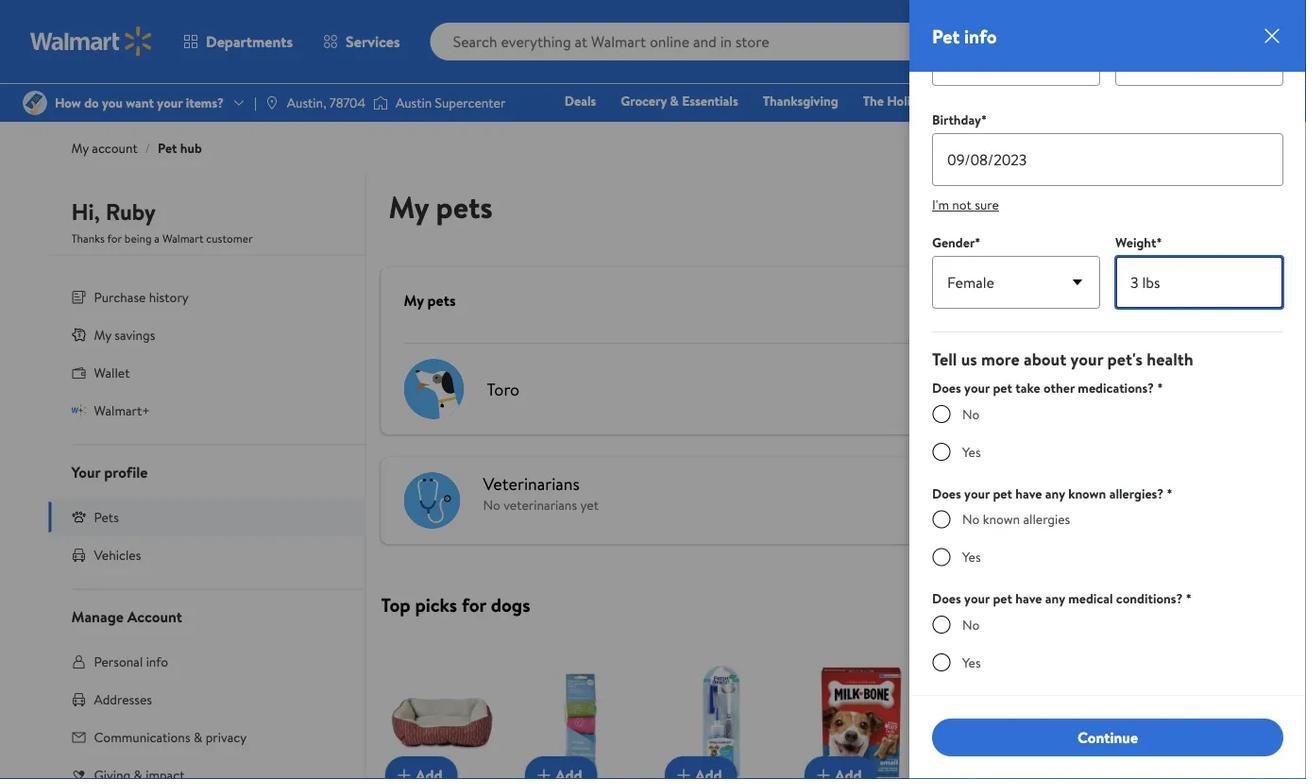 Task type: describe. For each thing, give the bounding box(es) containing it.
purchase history link
[[49, 278, 365, 316]]

about
[[1024, 348, 1067, 372]]

hi,
[[71, 196, 100, 228]]

gift finder link
[[979, 91, 1060, 111]]

0 vertical spatial known
[[1069, 485, 1107, 503]]

registry
[[1058, 118, 1106, 137]]

icon image for my savings
[[71, 327, 86, 342]]

1 horizontal spatial walmart+ link
[[1211, 117, 1284, 137]]

my savings link
[[49, 316, 365, 354]]

personal info
[[94, 652, 168, 671]]

option group for medical
[[932, 616, 1284, 673]]

personal info link
[[49, 643, 365, 681]]

veterinarians
[[483, 472, 580, 496]]

one debit
[[1131, 118, 1194, 137]]

essentials
[[682, 92, 739, 110]]

dismiss image
[[1261, 25, 1284, 47]]

0 vertical spatial my pets
[[389, 186, 493, 228]]

add to cart image for vibrant life 120ct fashion bags image
[[532, 764, 555, 779]]

more
[[982, 348, 1020, 372]]

medications?
[[1078, 379, 1155, 398]]

debit
[[1162, 118, 1194, 137]]

hi, ruby link
[[71, 196, 156, 235]]

1 vertical spatial my pets
[[404, 290, 456, 311]]

pet for known
[[993, 485, 1013, 503]]

sure
[[975, 196, 999, 214]]

one debit link
[[1122, 117, 1203, 137]]

tell
[[932, 348, 957, 372]]

your for does your pet take other medications? *
[[965, 379, 990, 398]]

no allergies element
[[932, 511, 1284, 530]]

electronics
[[1076, 92, 1140, 110]]

pet inside pet info dialog
[[932, 23, 960, 49]]

toy shop
[[1165, 92, 1216, 110]]

addresses link
[[49, 681, 365, 718]]

being
[[125, 231, 152, 247]]

2 product group from the left
[[944, 628, 1058, 779]]

Search search field
[[430, 23, 987, 60]]

your for does your pet have any known allergies? *
[[965, 485, 990, 503]]

1 vertical spatial for
[[462, 592, 486, 618]]

us
[[961, 348, 978, 372]]

0 vertical spatial pets
[[436, 186, 493, 228]]

no known allergies
[[963, 511, 1071, 529]]

i'm not sure button
[[932, 196, 999, 232]]

walmart image
[[30, 26, 153, 57]]

weight*
[[1116, 234, 1163, 252]]

vibrant life eye wipes for cats & dogs, 30 count image
[[1084, 666, 1197, 779]]

a
[[154, 231, 160, 247]]

6 button
[[1231, 19, 1288, 64]]

purchase
[[94, 288, 146, 306]]

yes radio for does your pet have any medical conditions? *
[[932, 654, 951, 673]]

grocery & essentials
[[621, 92, 739, 110]]

not
[[953, 196, 972, 214]]

option group for known
[[932, 511, 1284, 567]]

hub
[[180, 139, 202, 157]]

conditions?
[[1117, 590, 1183, 608]]

veterinarians no veterinarians yet
[[483, 472, 599, 514]]

grocery & essentials link
[[612, 91, 747, 111]]

continue button
[[932, 719, 1284, 757]]

1 vertical spatial walmart+
[[94, 401, 150, 419]]

does for does your pet have any medical conditions? *
[[932, 590, 962, 608]]

birthday*
[[932, 111, 987, 129]]

electronics link
[[1068, 91, 1149, 111]]

finder
[[1014, 92, 1051, 110]]

gift finder
[[988, 92, 1051, 110]]

add to cart image for the "vibrant life training pads, xl, 26 in x 30 in, 30 count" image
[[952, 764, 975, 779]]

allergies?
[[1110, 485, 1164, 503]]

savings
[[115, 325, 155, 344]]

holiday
[[887, 92, 931, 110]]

pet for medications?
[[993, 379, 1013, 398]]

info for personal info
[[146, 652, 168, 671]]

0 horizontal spatial *
[[1158, 379, 1163, 398]]

thanksgiving
[[763, 92, 839, 110]]

1 product group from the left
[[804, 628, 918, 779]]

vibrant life training pads, xl, 26 in x 30 in, 30 count image
[[944, 666, 1058, 779]]

deals
[[565, 92, 596, 110]]

history
[[149, 288, 189, 306]]

home
[[1241, 92, 1275, 110]]

i'm not sure
[[932, 196, 999, 214]]

communications & privacy link
[[49, 718, 365, 756]]

medical
[[1069, 590, 1113, 608]]

add to cart image for vibrant life eye wipes for cats & dogs, 30 count image
[[1092, 764, 1114, 779]]

the holiday shop
[[863, 92, 963, 110]]

health
[[1147, 348, 1194, 372]]

milk-bone original dog biscuits, small crunchy dog treats, 24 oz. image
[[804, 666, 918, 779]]

vet photo image
[[404, 472, 461, 529]]

customer
[[206, 231, 253, 247]]

1 vertical spatial pets
[[428, 290, 456, 311]]

vehicles link
[[49, 536, 365, 574]]

top
[[381, 592, 411, 618]]

ruby
[[105, 196, 156, 228]]

the holiday shop link
[[855, 91, 972, 111]]

Weight* text field
[[1116, 257, 1284, 309]]

take
[[1016, 379, 1041, 398]]

add
[[1197, 296, 1220, 314]]

add to cart image for milk-bone original dog biscuits, small crunchy dog treats, 24 oz. 'image'
[[812, 764, 835, 779]]

no inside no medical conditions element
[[963, 616, 980, 634]]

No known allergies radio
[[932, 511, 951, 530]]

6
[[1264, 21, 1270, 38]]

pets
[[94, 508, 119, 526]]

pet hub link
[[158, 139, 202, 157]]

registry link
[[1049, 117, 1115, 137]]

manage account
[[71, 606, 182, 627]]

no inside no allergies element
[[963, 511, 980, 529]]

known inside no allergies element
[[983, 511, 1020, 529]]

grocery
[[621, 92, 667, 110]]

one
[[1131, 118, 1159, 137]]

No radio
[[932, 405, 951, 424]]

manage
[[71, 606, 124, 627]]

1 vertical spatial pet
[[158, 139, 177, 157]]

your left pet's
[[1071, 348, 1104, 372]]

pet for medical
[[993, 590, 1013, 608]]



Task type: locate. For each thing, give the bounding box(es) containing it.
option group down the medical
[[932, 616, 1284, 673]]

your for does your pet have any medical conditions? *
[[965, 590, 990, 608]]

1 horizontal spatial product group
[[944, 628, 1058, 779]]

0 horizontal spatial pet
[[158, 139, 177, 157]]

privacy
[[206, 728, 247, 746]]

does up no radio
[[932, 590, 962, 608]]

option group down the allergies?
[[932, 511, 1284, 567]]

does
[[932, 379, 962, 398], [932, 485, 962, 503], [932, 590, 962, 608]]

account
[[127, 606, 182, 627]]

profile
[[104, 462, 148, 482]]

2 yes radio from the top
[[932, 654, 951, 673]]

known left allergies
[[983, 511, 1020, 529]]

yes for does your pet have any known allergies? *
[[963, 548, 981, 567]]

the
[[863, 92, 884, 110]]

0 vertical spatial yes radio
[[932, 443, 951, 462]]

icon image left my savings
[[71, 327, 86, 342]]

have for known
[[1016, 485, 1043, 503]]

& for communications
[[194, 728, 202, 746]]

gender*
[[932, 234, 981, 252]]

walmart+ down wallet
[[94, 401, 150, 419]]

known up no allergies element
[[1069, 485, 1107, 503]]

no medications element
[[932, 405, 1284, 424]]

2 vertical spatial icon image
[[71, 510, 86, 525]]

add to cart image
[[393, 764, 415, 779], [672, 764, 695, 779], [952, 764, 975, 779]]

0 horizontal spatial known
[[983, 511, 1020, 529]]

2 does from the top
[[932, 485, 962, 503]]

fashion link
[[981, 117, 1042, 137]]

1 vertical spatial have
[[1016, 590, 1043, 608]]

0 horizontal spatial walmart+
[[94, 401, 150, 419]]

your profile
[[71, 462, 148, 482]]

info inside dialog
[[965, 23, 997, 49]]

0 vertical spatial icon image
[[71, 327, 86, 342]]

0 vertical spatial *
[[1158, 379, 1163, 398]]

fashion
[[989, 118, 1033, 137]]

option group containing no known allergies
[[932, 511, 1284, 567]]

does your pet take other medications? *
[[932, 379, 1163, 398]]

yes for does your pet have any medical conditions? *
[[963, 654, 981, 672]]

2 horizontal spatial add to cart image
[[1092, 764, 1114, 779]]

thanksgiving link
[[755, 91, 847, 111]]

& for grocery
[[670, 92, 679, 110]]

info for pet info
[[965, 23, 997, 49]]

icon image inside walmart+ 'link'
[[71, 403, 86, 418]]

0 vertical spatial for
[[107, 231, 122, 247]]

1 vertical spatial walmart+ link
[[49, 392, 365, 429]]

2 horizontal spatial add to cart image
[[952, 764, 975, 779]]

2 vertical spatial *
[[1186, 590, 1192, 608]]

yes radio for does your pet take other medications? *
[[932, 443, 951, 462]]

wallet
[[94, 363, 130, 382]]

pet right / on the top left of page
[[158, 139, 177, 157]]

&
[[670, 92, 679, 110], [194, 728, 202, 746]]

continue
[[1078, 727, 1139, 748]]

vibrant life 120ct fashion bags image
[[525, 666, 638, 779]]

product group
[[804, 628, 918, 779], [944, 628, 1058, 779]]

0 vertical spatial yes
[[963, 443, 981, 462]]

have left the medical
[[1016, 590, 1043, 608]]

pet's
[[1108, 348, 1143, 372]]

any for medical
[[1046, 590, 1065, 608]]

your down us
[[965, 379, 990, 398]]

communications
[[94, 728, 190, 746]]

for
[[107, 231, 122, 247], [462, 592, 486, 618]]

1 horizontal spatial add to cart image
[[812, 764, 835, 779]]

does up the no known allergies radio
[[932, 485, 962, 503]]

yes
[[963, 443, 981, 462], [963, 548, 981, 567], [963, 654, 981, 672]]

& right grocery
[[670, 92, 679, 110]]

any for known
[[1046, 485, 1065, 503]]

add to cart image for naturel promise fresh dental tooth brushing kit for dogs, 2 oz gel and toothbrush image
[[672, 764, 695, 779]]

toy shop link
[[1156, 91, 1225, 111]]

3 pet from the top
[[993, 590, 1013, 608]]

hi, ruby thanks for being a walmart customer
[[71, 196, 253, 247]]

Birthday* text field
[[932, 134, 1284, 187]]

no right no option
[[963, 405, 980, 424]]

1 horizontal spatial *
[[1167, 485, 1173, 503]]

known
[[1069, 485, 1107, 503], [983, 511, 1020, 529]]

1 have from the top
[[1016, 485, 1043, 503]]

Yes radio
[[932, 548, 951, 567]]

0 vertical spatial &
[[670, 92, 679, 110]]

pet up 'no known allergies'
[[993, 485, 1013, 503]]

icon image for pets
[[71, 510, 86, 525]]

any left the medical
[[1046, 590, 1065, 608]]

no left "veterinarians"
[[483, 496, 501, 514]]

i'm
[[932, 196, 949, 214]]

2 vertical spatial yes
[[963, 654, 981, 672]]

2 shop from the left
[[1187, 92, 1216, 110]]

walmart
[[162, 231, 204, 247]]

shop right toy
[[1187, 92, 1216, 110]]

* right the allergies?
[[1167, 485, 1173, 503]]

my
[[71, 139, 89, 157], [389, 186, 429, 228], [404, 290, 424, 311], [94, 325, 111, 344]]

yes radio down no option
[[932, 443, 951, 462]]

naturel promise fresh dental tooth brushing kit for dogs, 2 oz gel and toothbrush image
[[665, 666, 778, 779]]

1 vertical spatial pet
[[993, 485, 1013, 503]]

1 vertical spatial yes
[[963, 548, 981, 567]]

1 horizontal spatial shop
[[1187, 92, 1216, 110]]

yes inside has medications element
[[963, 443, 981, 462]]

0 horizontal spatial shop
[[934, 92, 963, 110]]

yes radio down no radio
[[932, 654, 951, 673]]

1 horizontal spatial &
[[670, 92, 679, 110]]

0 vertical spatial info
[[965, 23, 997, 49]]

wallet link
[[49, 354, 365, 392]]

picks
[[415, 592, 457, 618]]

1 vertical spatial icon image
[[71, 403, 86, 418]]

yes inside has allergies element
[[963, 548, 981, 567]]

1 yes from the top
[[963, 443, 981, 462]]

home fashion
[[989, 92, 1275, 137]]

1 vertical spatial known
[[983, 511, 1020, 529]]

None text field
[[1116, 34, 1284, 86]]

for left dogs
[[462, 592, 486, 618]]

0 vertical spatial pet
[[993, 379, 1013, 398]]

2 vertical spatial option group
[[932, 616, 1284, 673]]

2 have from the top
[[1016, 590, 1043, 608]]

yes inside has medical conditions element
[[963, 654, 981, 672]]

0 vertical spatial option group
[[932, 405, 1284, 462]]

tell us more about your pet's health
[[932, 348, 1194, 372]]

for inside hi, ruby thanks for being a walmart customer
[[107, 231, 122, 247]]

my pets
[[389, 186, 493, 228], [404, 290, 456, 311]]

does up no option
[[932, 379, 962, 398]]

No radio
[[932, 616, 951, 635]]

* down 'health'
[[1158, 379, 1163, 398]]

1 yes radio from the top
[[932, 443, 951, 462]]

any
[[1046, 485, 1065, 503], [1046, 590, 1065, 608]]

1 vertical spatial any
[[1046, 590, 1065, 608]]

2 yes from the top
[[963, 548, 981, 567]]

your up 'no known allergies'
[[965, 485, 990, 503]]

1 horizontal spatial walmart+
[[1219, 118, 1275, 137]]

& inside "link"
[[194, 728, 202, 746]]

0 horizontal spatial add to cart image
[[532, 764, 555, 779]]

0 horizontal spatial product group
[[804, 628, 918, 779]]

2 add to cart image from the left
[[672, 764, 695, 779]]

0 horizontal spatial add to cart image
[[393, 764, 415, 779]]

deals link
[[556, 91, 605, 111]]

walmart+ link down the home
[[1211, 117, 1284, 137]]

info
[[965, 23, 997, 49], [146, 652, 168, 671]]

does your pet have any known allergies? *
[[932, 485, 1173, 503]]

pet
[[993, 379, 1013, 398], [993, 485, 1013, 503], [993, 590, 1013, 608]]

3 yes from the top
[[963, 654, 981, 672]]

0 vertical spatial pet
[[932, 23, 960, 49]]

purchase history
[[94, 288, 189, 306]]

for left being
[[107, 231, 122, 247]]

1 add to cart image from the left
[[393, 764, 415, 779]]

* for allergies?
[[1167, 485, 1173, 503]]

*
[[1158, 379, 1163, 398], [1167, 485, 1173, 503], [1186, 590, 1192, 608]]

0 vertical spatial walmart+
[[1219, 118, 1275, 137]]

have
[[1016, 485, 1043, 503], [1016, 590, 1043, 608]]

1 horizontal spatial pet
[[932, 23, 960, 49]]

0 horizontal spatial &
[[194, 728, 202, 746]]

communications & privacy
[[94, 728, 247, 746]]

pet info
[[932, 23, 997, 49]]

toy
[[1165, 92, 1184, 110]]

None text field
[[932, 34, 1101, 86]]

has medications element
[[932, 443, 1284, 462]]

my savings
[[94, 325, 155, 344]]

thanks
[[71, 231, 105, 247]]

add to cart image for vibrant life small cuddler durry dog bed, rust image
[[393, 764, 415, 779]]

icon image inside the my savings link
[[71, 327, 86, 342]]

icon image inside pets link
[[71, 510, 86, 525]]

pet
[[932, 23, 960, 49], [158, 139, 177, 157]]

0 vertical spatial have
[[1016, 485, 1043, 503]]

* for conditions?
[[1186, 590, 1192, 608]]

1 icon image from the top
[[71, 327, 86, 342]]

icon image up your
[[71, 403, 86, 418]]

Yes radio
[[932, 443, 951, 462], [932, 654, 951, 673]]

info right the personal
[[146, 652, 168, 671]]

does for does your pet take other medications? *
[[932, 379, 962, 398]]

toro
[[487, 377, 520, 401]]

no medical conditions element
[[932, 616, 1284, 635]]

option group for medications?
[[932, 405, 1284, 462]]

has medical conditions element
[[932, 654, 1284, 673]]

my account / pet hub
[[71, 139, 202, 157]]

pets link
[[49, 498, 365, 536]]

1 vertical spatial info
[[146, 652, 168, 671]]

have up 'no known allergies'
[[1016, 485, 1043, 503]]

2 option group from the top
[[932, 511, 1284, 567]]

any up allergies
[[1046, 485, 1065, 503]]

no
[[963, 405, 980, 424], [483, 496, 501, 514], [963, 511, 980, 529], [963, 616, 980, 634]]

1 does from the top
[[932, 379, 962, 398]]

pet down 'no known allergies'
[[993, 590, 1013, 608]]

2 vertical spatial does
[[932, 590, 962, 608]]

1 vertical spatial *
[[1167, 485, 1173, 503]]

pet up the holiday shop
[[932, 23, 960, 49]]

* right the conditions?
[[1186, 590, 1192, 608]]

pet info dialog
[[910, 0, 1307, 779]]

account
[[92, 139, 138, 157]]

pet left take
[[993, 379, 1013, 398]]

& left privacy at bottom
[[194, 728, 202, 746]]

no right no radio
[[963, 616, 980, 634]]

your
[[1071, 348, 1104, 372], [965, 379, 990, 398], [965, 485, 990, 503], [965, 590, 990, 608]]

1 shop from the left
[[934, 92, 963, 110]]

yet
[[580, 496, 599, 514]]

option group
[[932, 405, 1284, 462], [932, 511, 1284, 567], [932, 616, 1284, 673]]

walmart+ link down the my savings link
[[49, 392, 365, 429]]

does for does your pet have any known allergies? *
[[932, 485, 962, 503]]

2 vertical spatial pet
[[993, 590, 1013, 608]]

/
[[145, 139, 150, 157]]

2 pet from the top
[[993, 485, 1013, 503]]

0 vertical spatial any
[[1046, 485, 1065, 503]]

yes for does your pet take other medications? *
[[963, 443, 981, 462]]

2 icon image from the top
[[71, 403, 86, 418]]

your down 'no known allergies'
[[965, 590, 990, 608]]

has allergies element
[[932, 548, 1284, 567]]

3 option group from the top
[[932, 616, 1284, 673]]

1 pet from the top
[[993, 379, 1013, 398]]

1 add to cart image from the left
[[532, 764, 555, 779]]

no right the no known allergies radio
[[963, 511, 980, 529]]

0 vertical spatial walmart+ link
[[1211, 117, 1284, 137]]

vibrant life small cuddler durry dog bed, rust image
[[385, 666, 498, 779]]

2 horizontal spatial *
[[1186, 590, 1192, 608]]

1 horizontal spatial add to cart image
[[672, 764, 695, 779]]

1 option group from the top
[[932, 405, 1284, 462]]

shop up the birthday* on the top right of page
[[934, 92, 963, 110]]

3 does from the top
[[932, 590, 962, 608]]

0 horizontal spatial walmart+ link
[[49, 392, 365, 429]]

option group down "medications?"
[[932, 405, 1284, 462]]

top picks for dogs
[[381, 592, 530, 618]]

3 icon image from the top
[[71, 510, 86, 525]]

2 add to cart image from the left
[[812, 764, 835, 779]]

1 vertical spatial yes radio
[[932, 654, 951, 673]]

Walmart Site-Wide search field
[[430, 23, 987, 60]]

1 vertical spatial does
[[932, 485, 962, 503]]

1 any from the top
[[1046, 485, 1065, 503]]

personal
[[94, 652, 143, 671]]

1 horizontal spatial known
[[1069, 485, 1107, 503]]

0 vertical spatial does
[[932, 379, 962, 398]]

0 horizontal spatial for
[[107, 231, 122, 247]]

icon image
[[71, 327, 86, 342], [71, 403, 86, 418], [71, 510, 86, 525]]

3 add to cart image from the left
[[952, 764, 975, 779]]

1 vertical spatial option group
[[932, 511, 1284, 567]]

walmart+ link
[[1211, 117, 1284, 137], [49, 392, 365, 429]]

veterinarians
[[504, 496, 577, 514]]

3 add to cart image from the left
[[1092, 764, 1114, 779]]

have for medical
[[1016, 590, 1043, 608]]

addresses
[[94, 690, 152, 709]]

does your pet have any medical conditions? *
[[932, 590, 1192, 608]]

1 horizontal spatial for
[[462, 592, 486, 618]]

your
[[71, 462, 100, 482]]

icon image for walmart+
[[71, 403, 86, 418]]

icon image left pets
[[71, 510, 86, 525]]

dogs
[[491, 592, 530, 618]]

vehicles
[[94, 546, 141, 564]]

home link
[[1232, 91, 1284, 111]]

walmart+ down the home
[[1219, 118, 1275, 137]]

add to cart image
[[532, 764, 555, 779], [812, 764, 835, 779], [1092, 764, 1114, 779]]

walmart+
[[1219, 118, 1275, 137], [94, 401, 150, 419]]

2 any from the top
[[1046, 590, 1065, 608]]

1 horizontal spatial info
[[965, 23, 997, 49]]

info up the gift
[[965, 23, 997, 49]]

gift
[[988, 92, 1011, 110]]

no inside veterinarians no veterinarians yet
[[483, 496, 501, 514]]

0 horizontal spatial info
[[146, 652, 168, 671]]

1 vertical spatial &
[[194, 728, 202, 746]]

next slide for petcarousel list image
[[1182, 719, 1228, 764]]



Task type: vqa. For each thing, say whether or not it's contained in the screenshot.
TOY SHOP link
yes



